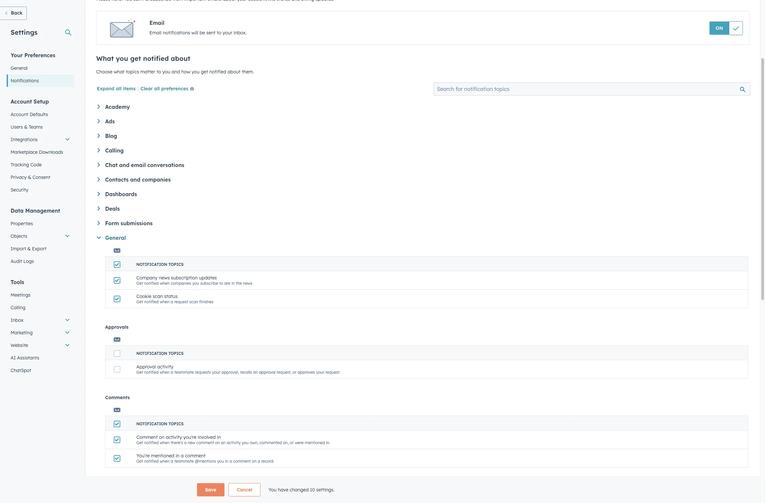 Task type: describe. For each thing, give the bounding box(es) containing it.
have
[[278, 487, 288, 493]]

subscription
[[171, 275, 198, 281]]

when inside company news subscription updates get notified when companies you subscribe to are in the news
[[160, 281, 170, 286]]

properties
[[11, 221, 33, 227]]

account setup
[[11, 98, 49, 105]]

form submissions button
[[98, 220, 749, 227]]

mentioned inside you're mentioned in a comment get notified when a teammate @mentions you in a comment on a record.
[[151, 453, 174, 459]]

security
[[11, 187, 28, 193]]

meetings
[[11, 292, 30, 298]]

account for account defaults
[[11, 111, 28, 117]]

chatspot
[[11, 367, 31, 373]]

10
[[310, 487, 315, 493]]

users & teams
[[11, 124, 43, 130]]

approval,
[[222, 370, 239, 375]]

2 horizontal spatial your
[[316, 370, 325, 375]]

will
[[191, 30, 198, 36]]

save
[[205, 487, 216, 493]]

record.
[[261, 459, 274, 464]]

get inside company news subscription updates get notified when companies you subscribe to are in the news
[[136, 281, 143, 286]]

in inside comment on activity you're involved in get notified when there's a new comment on an activity you own, commented on, or were mentioned in.
[[217, 434, 221, 440]]

blog button
[[98, 133, 749, 139]]

notified inside comment on activity you're involved in get notified when there's a new comment on an activity you own, commented on, or were mentioned in.
[[144, 440, 159, 445]]

Search for notification topics search field
[[434, 82, 751, 96]]

you have changed 10 settings.
[[269, 487, 335, 493]]

finishes
[[199, 299, 213, 304]]

objects
[[11, 233, 27, 239]]

your
[[11, 52, 23, 59]]

an inside approval activity get notified when a teammate requests your approval, recalls an approval request, or approves your request.
[[253, 370, 258, 375]]

you up the what
[[116, 54, 128, 63]]

save button
[[197, 483, 225, 496]]

or inside comment on activity you're involved in get notified when there's a new comment on an activity you own, commented on, or were mentioned in.
[[290, 440, 294, 445]]

notified inside approval activity get notified when a teammate requests your approval, recalls an approval request, or approves your request.
[[144, 370, 159, 375]]

email for email
[[150, 20, 164, 26]]

caret image for dashboards
[[98, 192, 100, 196]]

comment
[[136, 434, 158, 440]]

you inside company news subscription updates get notified when companies you subscribe to are in the news
[[192, 281, 199, 286]]

1 horizontal spatial your
[[223, 30, 232, 36]]

email for email notifications will be sent to your inbox.
[[150, 30, 162, 36]]

them.
[[242, 69, 254, 75]]

expand
[[97, 86, 115, 92]]

approval activity get notified when a teammate requests your approval, recalls an approval request, or approves your request.
[[136, 364, 341, 375]]

you right how at the left top
[[192, 69, 200, 75]]

logs
[[23, 258, 34, 264]]

integrations button
[[7, 133, 74, 146]]

you inside you're mentioned in a comment get notified when a teammate @mentions you in a comment on a record.
[[217, 459, 224, 464]]

to inside company news subscription updates get notified when companies you subscribe to are in the news
[[219, 281, 223, 286]]

meetings link
[[7, 289, 74, 301]]

on
[[716, 25, 723, 31]]

data
[[11, 207, 24, 214]]

notification for comments
[[136, 421, 167, 426]]

on,
[[283, 440, 289, 445]]

or inside approval activity get notified when a teammate requests your approval, recalls an approval request, or approves your request.
[[293, 370, 297, 375]]

caret image for general
[[97, 237, 101, 239]]

1 horizontal spatial on
[[215, 440, 220, 445]]

0 horizontal spatial about
[[171, 54, 190, 63]]

audit
[[11, 258, 22, 264]]

you're
[[183, 434, 197, 440]]

caret image for calling
[[98, 148, 100, 152]]

in inside company news subscription updates get notified when companies you subscribe to are in the news
[[231, 281, 235, 286]]

0 vertical spatial companies
[[142, 176, 171, 183]]

inbox
[[11, 317, 23, 323]]

teammate inside approval activity get notified when a teammate requests your approval, recalls an approval request, or approves your request.
[[174, 370, 194, 375]]

cookie scan status get notified when a request scan finishes
[[136, 293, 213, 304]]

deals
[[105, 205, 120, 212]]

when inside comment on activity you're involved in get notified when there's a new comment on an activity you own, commented on, or were mentioned in.
[[160, 440, 170, 445]]

recalls
[[240, 370, 252, 375]]

get inside approval activity get notified when a teammate requests your approval, recalls an approval request, or approves your request.
[[136, 370, 143, 375]]

choose what topics matter to you and how you get notified about them.
[[96, 69, 254, 75]]

what
[[114, 69, 125, 75]]

approval
[[259, 370, 276, 375]]

commented
[[260, 440, 282, 445]]

back
[[11, 10, 22, 16]]

1 vertical spatial to
[[157, 69, 161, 75]]

new
[[188, 440, 195, 445]]

import & export
[[11, 246, 47, 252]]

2 notification topics from the top
[[136, 351, 184, 356]]

chat and email conversations
[[105, 162, 184, 168]]

export
[[32, 246, 47, 252]]

when inside you're mentioned in a comment get notified when a teammate @mentions you in a comment on a record.
[[160, 459, 170, 464]]

users
[[11, 124, 23, 130]]

when inside cookie scan status get notified when a request scan finishes
[[160, 299, 170, 304]]

request
[[174, 299, 188, 304]]

comment inside comment on activity you're involved in get notified when there's a new comment on an activity you own, commented on, or were mentioned in.
[[196, 440, 214, 445]]

teammate inside you're mentioned in a comment get notified when a teammate @mentions you in a comment on a record.
[[174, 459, 194, 464]]

ai
[[11, 355, 16, 361]]

comment down own,
[[233, 459, 251, 464]]

back link
[[0, 7, 27, 20]]

clear all preferences button
[[141, 85, 197, 93]]

caret image for deals
[[98, 206, 100, 211]]

you're mentioned in a comment get notified when a teammate @mentions you in a comment on a record.
[[136, 453, 274, 464]]

properties link
[[7, 217, 74, 230]]

users & teams link
[[7, 121, 74, 133]]

general link
[[7, 62, 74, 74]]

0 horizontal spatial scan
[[153, 293, 163, 299]]

tools
[[11, 279, 24, 285]]

submissions
[[121, 220, 153, 227]]

in down there's
[[176, 453, 180, 459]]

a inside approval activity get notified when a teammate requests your approval, recalls an approval request, or approves your request.
[[171, 370, 173, 375]]

ai assistants
[[11, 355, 39, 361]]

marketplace downloads link
[[7, 146, 74, 158]]

caret image for contacts and companies
[[98, 177, 100, 182]]

account for account setup
[[11, 98, 32, 105]]

1 vertical spatial general
[[105, 235, 126, 241]]

data management element
[[7, 207, 74, 268]]

account setup element
[[7, 98, 74, 196]]

how
[[181, 69, 190, 75]]

marketing
[[11, 330, 33, 336]]

a inside comment on activity you're involved in get notified when there's a new comment on an activity you own, commented on, or were mentioned in.
[[184, 440, 187, 445]]

request,
[[277, 370, 292, 375]]

activity inside approval activity get notified when a teammate requests your approval, recalls an approval request, or approves your request.
[[157, 364, 173, 370]]

teams
[[29, 124, 43, 130]]

get inside comment on activity you're involved in get notified when there's a new comment on an activity you own, commented on, or were mentioned in.
[[136, 440, 143, 445]]

subscribe
[[200, 281, 218, 286]]

contacts and companies button
[[98, 176, 749, 183]]

ads
[[105, 118, 115, 125]]

matter
[[140, 69, 155, 75]]

audit logs link
[[7, 255, 74, 268]]

account defaults link
[[7, 108, 74, 121]]

import & export link
[[7, 242, 74, 255]]



Task type: locate. For each thing, give the bounding box(es) containing it.
caret image inside calling dropdown button
[[98, 148, 100, 152]]

when right you're
[[160, 459, 170, 464]]

when right the approval
[[160, 370, 170, 375]]

0 horizontal spatial news
[[159, 275, 170, 281]]

your left request.
[[316, 370, 325, 375]]

0 horizontal spatial on
[[159, 434, 165, 440]]

general down your
[[11, 65, 28, 71]]

company news subscription updates get notified when companies you subscribe to are in the news
[[136, 275, 252, 286]]

scan right request
[[189, 299, 198, 304]]

1 vertical spatial companies
[[171, 281, 191, 286]]

activity left you're
[[166, 434, 182, 440]]

1 horizontal spatial mentioned
[[305, 440, 325, 445]]

mentioned down there's
[[151, 453, 174, 459]]

&
[[24, 124, 27, 130], [28, 174, 31, 180], [27, 246, 31, 252]]

your
[[223, 30, 232, 36], [212, 370, 220, 375], [316, 370, 325, 375]]

0 vertical spatial to
[[217, 30, 221, 36]]

2 vertical spatial notification
[[136, 421, 167, 426]]

2 vertical spatial &
[[27, 246, 31, 252]]

0 vertical spatial calling
[[105, 147, 124, 154]]

1 vertical spatial account
[[11, 111, 28, 117]]

to right sent
[[217, 30, 221, 36]]

comment down 'new'
[[185, 453, 206, 459]]

2 account from the top
[[11, 111, 28, 117]]

and down email
[[130, 176, 140, 183]]

mentioned inside comment on activity you're involved in get notified when there's a new comment on an activity you own, commented on, or were mentioned in.
[[305, 440, 325, 445]]

get inside you're mentioned in a comment get notified when a teammate @mentions you in a comment on a record.
[[136, 459, 143, 464]]

your left inbox. at the top left
[[223, 30, 232, 36]]

0 horizontal spatial and
[[119, 162, 129, 168]]

companies down conversations
[[142, 176, 171, 183]]

4 caret image from the top
[[98, 192, 100, 196]]

preferences
[[24, 52, 55, 59]]

caret image
[[98, 105, 100, 109], [98, 119, 100, 123], [98, 177, 100, 182], [98, 192, 100, 196], [98, 221, 100, 225]]

2 get from the top
[[136, 299, 143, 304]]

& right users at the left
[[24, 124, 27, 130]]

5 get from the top
[[136, 459, 143, 464]]

cookie
[[136, 293, 151, 299]]

in right 'involved'
[[217, 434, 221, 440]]

you left subscribe
[[192, 281, 199, 286]]

notification up comment
[[136, 421, 167, 426]]

news right company
[[159, 275, 170, 281]]

and right the chat
[[119, 162, 129, 168]]

caret image inside the contacts and companies dropdown button
[[98, 177, 100, 182]]

0 vertical spatial notification
[[136, 262, 167, 267]]

2 all from the left
[[154, 86, 160, 92]]

0 vertical spatial account
[[11, 98, 32, 105]]

calling
[[105, 147, 124, 154], [11, 305, 25, 311]]

0 vertical spatial &
[[24, 124, 27, 130]]

about
[[171, 54, 190, 63], [228, 69, 241, 75]]

cancel button
[[229, 483, 261, 496]]

email left notifications
[[150, 30, 162, 36]]

0 vertical spatial an
[[253, 370, 258, 375]]

companies inside company news subscription updates get notified when companies you subscribe to are in the news
[[171, 281, 191, 286]]

general down form
[[105, 235, 126, 241]]

caret image for form submissions
[[98, 221, 100, 225]]

updates
[[199, 275, 217, 281]]

privacy
[[11, 174, 27, 180]]

caret image left ads
[[98, 119, 100, 123]]

caret image left form
[[98, 221, 100, 225]]

dashboards
[[105, 191, 137, 197]]

clear
[[141, 86, 153, 92]]

1 horizontal spatial about
[[228, 69, 241, 75]]

deals button
[[98, 205, 749, 212]]

caret image
[[98, 134, 100, 138], [98, 148, 100, 152], [98, 163, 100, 167], [98, 206, 100, 211], [97, 237, 101, 239]]

academy button
[[98, 104, 749, 110]]

2 when from the top
[[160, 299, 170, 304]]

0 vertical spatial or
[[293, 370, 297, 375]]

when
[[160, 281, 170, 286], [160, 299, 170, 304], [160, 370, 170, 375], [160, 440, 170, 445], [160, 459, 170, 464]]

to left the are
[[219, 281, 223, 286]]

when left request
[[160, 299, 170, 304]]

general inside the your preferences element
[[11, 65, 28, 71]]

the
[[236, 281, 242, 286]]

caret image inside ads dropdown button
[[98, 119, 100, 123]]

on inside you're mentioned in a comment get notified when a teammate @mentions you in a comment on a record.
[[252, 459, 257, 464]]

caret image inside dashboards dropdown button
[[98, 192, 100, 196]]

notification topics for on
[[136, 421, 184, 426]]

0 horizontal spatial an
[[221, 440, 226, 445]]

0 vertical spatial get
[[130, 54, 141, 63]]

0 vertical spatial general
[[11, 65, 28, 71]]

notification for approvals
[[136, 351, 167, 356]]

general
[[11, 65, 28, 71], [105, 235, 126, 241]]

1 vertical spatial get
[[201, 69, 208, 75]]

& inside privacy & consent link
[[28, 174, 31, 180]]

tracking code link
[[7, 158, 74, 171]]

data management
[[11, 207, 60, 214]]

1 caret image from the top
[[98, 105, 100, 109]]

assistants
[[17, 355, 39, 361]]

caret image left contacts
[[98, 177, 100, 182]]

scan
[[153, 293, 163, 299], [189, 299, 198, 304]]

code
[[30, 162, 42, 168]]

1 get from the top
[[136, 281, 143, 286]]

1 vertical spatial notification
[[136, 351, 167, 356]]

chat
[[105, 162, 118, 168]]

2 caret image from the top
[[98, 119, 100, 123]]

notification topics for news
[[136, 262, 184, 267]]

1 when from the top
[[160, 281, 170, 286]]

1 horizontal spatial calling
[[105, 147, 124, 154]]

tools element
[[7, 279, 74, 377]]

4 when from the top
[[160, 440, 170, 445]]

notified inside cookie scan status get notified when a request scan finishes
[[144, 299, 159, 304]]

when left there's
[[160, 440, 170, 445]]

when up status
[[160, 281, 170, 286]]

& left the export
[[27, 246, 31, 252]]

company
[[136, 275, 158, 281]]

in.
[[326, 440, 330, 445]]

caret image inside blog dropdown button
[[98, 134, 100, 138]]

all right 'clear'
[[154, 86, 160, 92]]

management
[[25, 207, 60, 214]]

be
[[200, 30, 205, 36]]

privacy & consent
[[11, 174, 50, 180]]

you
[[269, 487, 277, 493]]

on up you're mentioned in a comment get notified when a teammate @mentions you in a comment on a record.
[[215, 440, 220, 445]]

caret image for blog
[[98, 134, 100, 138]]

get inside cookie scan status get notified when a request scan finishes
[[136, 299, 143, 304]]

marketplace downloads
[[11, 149, 63, 155]]

you're
[[136, 453, 150, 459]]

notifications link
[[7, 74, 74, 87]]

academy
[[105, 104, 130, 110]]

approval
[[136, 364, 156, 370]]

1 horizontal spatial and
[[130, 176, 140, 183]]

3 caret image from the top
[[98, 177, 100, 182]]

0 horizontal spatial get
[[130, 54, 141, 63]]

about left them.
[[228, 69, 241, 75]]

caret image inside form submissions dropdown button
[[98, 221, 100, 225]]

tracking code
[[11, 162, 42, 168]]

you up the clear all preferences
[[162, 69, 170, 75]]

0 horizontal spatial mentioned
[[151, 453, 174, 459]]

caret image for chat and email conversations
[[98, 163, 100, 167]]

all
[[116, 86, 122, 92], [154, 86, 160, 92]]

1 horizontal spatial all
[[154, 86, 160, 92]]

notification up the approval
[[136, 351, 167, 356]]

2 horizontal spatial on
[[252, 459, 257, 464]]

2 vertical spatial to
[[219, 281, 223, 286]]

comments
[[105, 395, 130, 401]]

you inside comment on activity you're involved in get notified when there's a new comment on an activity you own, commented on, or were mentioned in.
[[242, 440, 249, 445]]

on
[[159, 434, 165, 440], [215, 440, 220, 445], [252, 459, 257, 464]]

2 notification from the top
[[136, 351, 167, 356]]

0 vertical spatial email
[[150, 20, 164, 26]]

email up notifications
[[150, 20, 164, 26]]

teammate left requests
[[174, 370, 194, 375]]

caret image left academy
[[98, 105, 100, 109]]

comment right 'new'
[[196, 440, 214, 445]]

your preferences element
[[7, 52, 74, 87]]

in right @mentions
[[225, 459, 228, 464]]

email
[[131, 162, 146, 168]]

you
[[116, 54, 128, 63], [162, 69, 170, 75], [192, 69, 200, 75], [192, 281, 199, 286], [242, 440, 249, 445], [217, 459, 224, 464]]

chat and email conversations button
[[98, 162, 749, 168]]

0 vertical spatial notification topics
[[136, 262, 184, 267]]

1 vertical spatial notification topics
[[136, 351, 184, 356]]

5 caret image from the top
[[98, 221, 100, 225]]

notification topics up the approval
[[136, 351, 184, 356]]

2 horizontal spatial and
[[172, 69, 180, 75]]

1 vertical spatial &
[[28, 174, 31, 180]]

get up the matter
[[130, 54, 141, 63]]

or
[[293, 370, 297, 375], [290, 440, 294, 445]]

1 horizontal spatial news
[[243, 281, 252, 286]]

1 vertical spatial or
[[290, 440, 294, 445]]

account up account defaults at the left of the page
[[11, 98, 32, 105]]

1 account from the top
[[11, 98, 32, 105]]

4 get from the top
[[136, 440, 143, 445]]

calling inside tools element
[[11, 305, 25, 311]]

caret image inside academy dropdown button
[[98, 105, 100, 109]]

calling link
[[7, 301, 74, 314]]

sent
[[206, 30, 216, 36]]

caret image inside general dropdown button
[[97, 237, 101, 239]]

& for consent
[[28, 174, 31, 180]]

or right on,
[[290, 440, 294, 445]]

in left "the" at the bottom of the page
[[231, 281, 235, 286]]

when inside approval activity get notified when a teammate requests your approval, recalls an approval request, or approves your request.
[[160, 370, 170, 375]]

get right how at the left top
[[201, 69, 208, 75]]

account defaults
[[11, 111, 48, 117]]

marketing button
[[7, 326, 74, 339]]

activity
[[157, 364, 173, 370], [166, 434, 182, 440], [227, 440, 241, 445]]

calling up the chat
[[105, 147, 124, 154]]

1 vertical spatial mentioned
[[151, 453, 174, 459]]

activity right the approval
[[157, 364, 173, 370]]

all inside clear all preferences button
[[154, 86, 160, 92]]

1 vertical spatial calling
[[11, 305, 25, 311]]

3 when from the top
[[160, 370, 170, 375]]

requests
[[195, 370, 211, 375]]

caret image for ads
[[98, 119, 100, 123]]

3 notification topics from the top
[[136, 421, 184, 426]]

1 vertical spatial teammate
[[174, 459, 194, 464]]

companies up status
[[171, 281, 191, 286]]

and
[[172, 69, 180, 75], [119, 162, 129, 168], [130, 176, 140, 183]]

calling button
[[98, 147, 749, 154]]

2 email from the top
[[150, 30, 162, 36]]

an inside comment on activity you're involved in get notified when there's a new comment on an activity you own, commented on, or were mentioned in.
[[221, 440, 226, 445]]

request.
[[326, 370, 341, 375]]

notification up company
[[136, 262, 167, 267]]

or right request,
[[293, 370, 297, 375]]

setup
[[34, 98, 49, 105]]

& inside users & teams link
[[24, 124, 27, 130]]

a inside cookie scan status get notified when a request scan finishes
[[171, 299, 173, 304]]

mentioned left in.
[[305, 440, 325, 445]]

an right recalls at the left
[[253, 370, 258, 375]]

3 notification from the top
[[136, 421, 167, 426]]

caret image inside deals dropdown button
[[98, 206, 100, 211]]

0 vertical spatial and
[[172, 69, 180, 75]]

marketplace
[[11, 149, 38, 155]]

notification
[[136, 262, 167, 267], [136, 351, 167, 356], [136, 421, 167, 426]]

conversations
[[147, 162, 184, 168]]

tracking
[[11, 162, 29, 168]]

on right comment
[[159, 434, 165, 440]]

0 horizontal spatial calling
[[11, 305, 25, 311]]

items
[[123, 86, 136, 92]]

& for export
[[27, 246, 31, 252]]

preferences
[[161, 86, 188, 92]]

notifications
[[163, 30, 190, 36]]

2 vertical spatial and
[[130, 176, 140, 183]]

1 vertical spatial email
[[150, 30, 162, 36]]

to right the matter
[[157, 69, 161, 75]]

and left how at the left top
[[172, 69, 180, 75]]

consent
[[33, 174, 50, 180]]

about up how at the left top
[[171, 54, 190, 63]]

notification topics up company
[[136, 262, 184, 267]]

and for chat and email conversations
[[119, 162, 129, 168]]

settings
[[11, 28, 38, 36]]

you right @mentions
[[217, 459, 224, 464]]

approvals
[[105, 324, 129, 330]]

changed
[[290, 487, 309, 493]]

@mentions
[[195, 459, 216, 464]]

0 vertical spatial teammate
[[174, 370, 194, 375]]

activity left own,
[[227, 440, 241, 445]]

all left items
[[116, 86, 122, 92]]

your right requests
[[212, 370, 220, 375]]

involved
[[198, 434, 216, 440]]

1 notification topics from the top
[[136, 262, 184, 267]]

ads button
[[98, 118, 749, 125]]

notification topics up comment
[[136, 421, 184, 426]]

1 vertical spatial and
[[119, 162, 129, 168]]

& for teams
[[24, 124, 27, 130]]

what you get notified about
[[96, 54, 190, 63]]

0 horizontal spatial all
[[116, 86, 122, 92]]

comment on activity you're involved in get notified when there's a new comment on an activity you own, commented on, or were mentioned in.
[[136, 434, 330, 445]]

notified inside you're mentioned in a comment get notified when a teammate @mentions you in a comment on a record.
[[144, 459, 159, 464]]

dashboards button
[[98, 191, 749, 197]]

ai assistants link
[[7, 352, 74, 364]]

1 all from the left
[[116, 86, 122, 92]]

1 vertical spatial an
[[221, 440, 226, 445]]

calling up inbox
[[11, 305, 25, 311]]

0 horizontal spatial general
[[11, 65, 28, 71]]

teammate down there's
[[174, 459, 194, 464]]

are
[[224, 281, 230, 286]]

& right "privacy"
[[28, 174, 31, 180]]

news right "the" at the bottom of the page
[[243, 281, 252, 286]]

news
[[159, 275, 170, 281], [243, 281, 252, 286]]

your preferences
[[11, 52, 55, 59]]

scan left status
[[153, 293, 163, 299]]

3 get from the top
[[136, 370, 143, 375]]

1 vertical spatial about
[[228, 69, 241, 75]]

all for expand
[[116, 86, 122, 92]]

security link
[[7, 184, 74, 196]]

caret image inside chat and email conversations dropdown button
[[98, 163, 100, 167]]

inbox.
[[234, 30, 247, 36]]

& inside import & export link
[[27, 246, 31, 252]]

downloads
[[39, 149, 63, 155]]

0 vertical spatial mentioned
[[305, 440, 325, 445]]

0 vertical spatial about
[[171, 54, 190, 63]]

caret image left the dashboards
[[98, 192, 100, 196]]

account up users at the left
[[11, 111, 28, 117]]

notifications
[[11, 78, 39, 84]]

notified inside company news subscription updates get notified when companies you subscribe to are in the news
[[144, 281, 159, 286]]

2 teammate from the top
[[174, 459, 194, 464]]

1 horizontal spatial scan
[[189, 299, 198, 304]]

1 email from the top
[[150, 20, 164, 26]]

1 notification from the top
[[136, 262, 167, 267]]

to
[[217, 30, 221, 36], [157, 69, 161, 75], [219, 281, 223, 286]]

0 horizontal spatial your
[[212, 370, 220, 375]]

you left own,
[[242, 440, 249, 445]]

2 vertical spatial notification topics
[[136, 421, 184, 426]]

all for clear
[[154, 86, 160, 92]]

5 when from the top
[[160, 459, 170, 464]]

caret image for academy
[[98, 105, 100, 109]]

1 teammate from the top
[[174, 370, 194, 375]]

an right 'involved'
[[221, 440, 226, 445]]

on left record.
[[252, 459, 257, 464]]

1 horizontal spatial general
[[105, 235, 126, 241]]

1 horizontal spatial an
[[253, 370, 258, 375]]

1 horizontal spatial get
[[201, 69, 208, 75]]

and for contacts and companies
[[130, 176, 140, 183]]



Task type: vqa. For each thing, say whether or not it's contained in the screenshot.
get
yes



